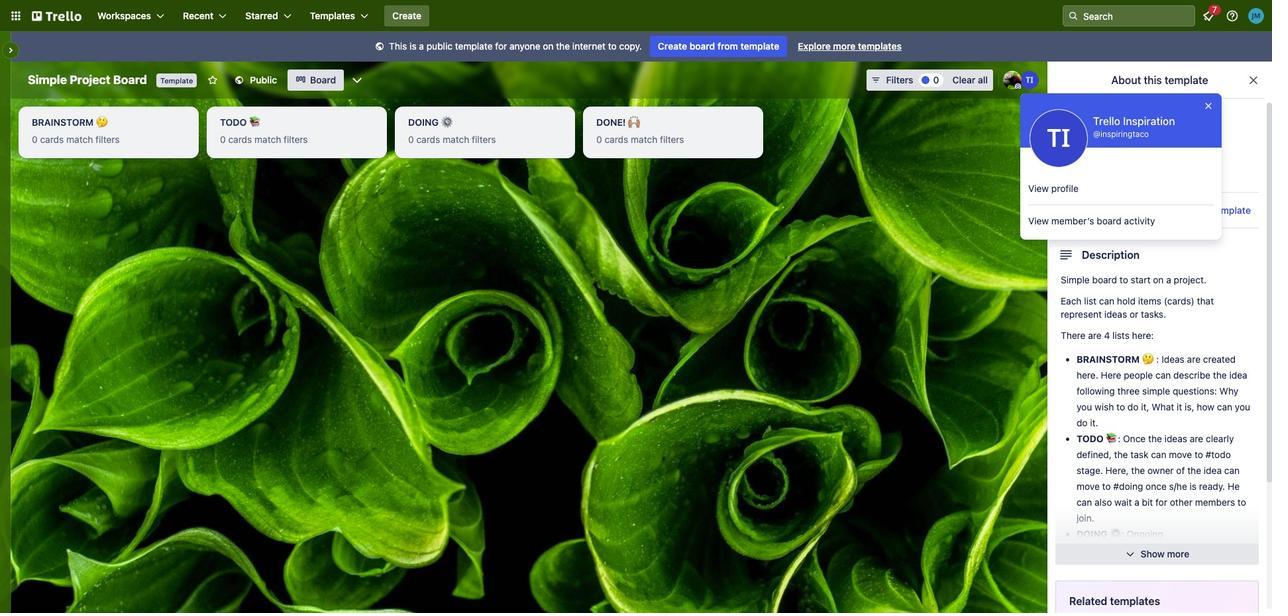 Task type: locate. For each thing, give the bounding box(es) containing it.
move up of
[[1169, 449, 1192, 461]]

can down why
[[1217, 402, 1232, 413]]

brainstorm
[[32, 117, 94, 128], [1077, 354, 1140, 365]]

filters down the brainstorm 🤔 text box
[[95, 134, 120, 145]]

the right once
[[1148, 433, 1162, 445]]

description
[[1082, 249, 1140, 261]]

dmugisha (dmugisha) image right all
[[1003, 71, 1022, 89]]

simple left project
[[28, 73, 67, 87]]

templates button
[[302, 5, 376, 27]]

1 horizontal spatial on
[[1153, 274, 1164, 286]]

0 vertical spatial doing
[[408, 117, 439, 128]]

0 horizontal spatial 📚
[[249, 117, 261, 128]]

0 vertical spatial view
[[1028, 183, 1049, 194]]

can up simple
[[1156, 370, 1171, 381]]

filters down todo 📚 "text field"
[[284, 134, 308, 145]]

3 filters from the left
[[472, 134, 496, 145]]

more inside button
[[1167, 549, 1190, 560]]

0 vertical spatial a
[[419, 40, 424, 52]]

filters inside done! 🙌🏽 0 cards match filters
[[660, 134, 684, 145]]

TODO 📚 text field
[[212, 112, 382, 133]]

the right of
[[1188, 465, 1201, 476]]

1 vertical spatial create
[[658, 40, 687, 52]]

project
[[70, 73, 110, 87]]

task
[[1131, 449, 1149, 461]]

public
[[250, 74, 277, 85]]

ideas inside each list can hold items (cards) that represent ideas or tasks.
[[1104, 309, 1127, 320]]

or
[[1130, 309, 1139, 320]]

board inside text box
[[113, 73, 147, 87]]

: left finished
[[1121, 545, 1124, 556]]

1 vertical spatial view
[[1028, 215, 1049, 227]]

match down todo 📚 "text field"
[[255, 134, 281, 145]]

items
[[1138, 296, 1162, 307]]

🙌🏽 inside done! 🙌🏽 0 cards match filters
[[628, 117, 640, 128]]

0 horizontal spatial you
[[1077, 402, 1092, 413]]

1 horizontal spatial create
[[658, 40, 687, 52]]

you down why
[[1235, 402, 1250, 413]]

are left clearly
[[1190, 433, 1203, 445]]

starred
[[245, 10, 278, 21]]

📚 for todo 📚
[[1106, 433, 1118, 445]]

📚 left once
[[1106, 433, 1118, 445]]

done! inside done! 🙌🏽 0 cards match filters
[[596, 117, 626, 128]]

0 horizontal spatial templates
[[858, 40, 902, 52]]

🤔 down project
[[96, 117, 108, 128]]

a left public
[[419, 40, 424, 52]]

0 horizontal spatial ⚙️
[[441, 117, 453, 128]]

1 horizontal spatial simple
[[1061, 274, 1090, 286]]

simple board to start on a project.
[[1061, 274, 1207, 286]]

starred button
[[237, 5, 299, 27]]

1 horizontal spatial todo
[[1077, 433, 1104, 445]]

create up this
[[392, 10, 422, 21]]

simple project board
[[28, 73, 147, 87]]

2 vertical spatial are
[[1190, 433, 1203, 445]]

match inside brainstorm 🤔 0 cards match filters
[[66, 134, 93, 145]]

0 horizontal spatial on
[[543, 40, 554, 52]]

2 view from the top
[[1028, 215, 1049, 227]]

1 vertical spatial done!
[[1077, 545, 1107, 556]]

BRAINSTORM 🤔 text field
[[24, 112, 193, 133]]

1 vertical spatial simple
[[1061, 274, 1090, 286]]

idea inside : once the ideas are clearly defined, the task can move to #todo stage. here, the owner of the idea can move to #doing once s/he is ready. he can also wait a bit for other members to join.
[[1204, 465, 1222, 476]]

create button
[[384, 5, 429, 27]]

0 for brainstorm 🤔 0 cards match filters
[[32, 134, 38, 145]]

doing
[[408, 117, 439, 128], [1077, 529, 1108, 540]]

activity
[[1124, 215, 1155, 227]]

the
[[556, 40, 570, 52], [1213, 370, 1227, 381], [1148, 433, 1162, 445], [1114, 449, 1128, 461], [1131, 465, 1145, 476], [1188, 465, 1201, 476]]

board for to
[[1092, 274, 1117, 286]]

cards inside done! 🙌🏽 0 cards match filters
[[605, 134, 628, 145]]

0 horizontal spatial todo
[[220, 117, 247, 128]]

other
[[1170, 497, 1193, 508]]

board for from
[[690, 40, 715, 52]]

match down the brainstorm 🤔 text box
[[66, 134, 93, 145]]

move
[[1169, 449, 1192, 461], [1077, 481, 1100, 492]]

cards down done! 🙌🏽 'text box' at the top of page
[[605, 134, 628, 145]]

done! 🙌🏽 0 cards match filters
[[596, 117, 684, 145]]

done! inside 'doing ⚙️ : ongoing done! 🙌🏽 : finished'
[[1077, 545, 1107, 556]]

1 vertical spatial is
[[1190, 481, 1197, 492]]

about this template
[[1111, 74, 1208, 86]]

hold
[[1117, 296, 1136, 307]]

1 horizontal spatial brainstorm
[[1077, 354, 1140, 365]]

for right bit
[[1156, 497, 1167, 508]]

0 vertical spatial board
[[690, 40, 715, 52]]

: inside : once the ideas are clearly defined, the task can move to #todo stage. here, the owner of the idea can move to #doing once s/he is ready. he can also wait a bit for other members to join.
[[1118, 433, 1121, 445]]

idea up why
[[1229, 370, 1247, 381]]

create for create board from template
[[658, 40, 687, 52]]

this member is an admin of this board. image
[[1015, 83, 1021, 89]]

dmugisha (dmugisha) image left the @
[[1060, 138, 1093, 171]]

simple
[[1142, 386, 1170, 397]]

1 vertical spatial for
[[1156, 497, 1167, 508]]

a
[[419, 40, 424, 52], [1166, 274, 1171, 286], [1135, 497, 1140, 508]]

filters for brainstorm 🤔 0 cards match filters
[[95, 134, 120, 145]]

1 horizontal spatial dmugisha (dmugisha) image
[[1060, 138, 1093, 171]]

ideas down hold
[[1104, 309, 1127, 320]]

todo inside the todo 📚 0 cards match filters
[[220, 117, 247, 128]]

todo 📚 0 cards match filters
[[220, 117, 308, 145]]

workspaces button
[[89, 5, 172, 27]]

each list can hold items (cards) that represent ideas or tasks.
[[1061, 296, 1214, 320]]

sm image
[[373, 40, 386, 54]]

0 inside done! 🙌🏽 0 cards match filters
[[596, 134, 602, 145]]

0 horizontal spatial dmugisha (dmugisha) image
[[1003, 71, 1022, 89]]

1 vertical spatial doing
[[1077, 529, 1108, 540]]

more right explore
[[833, 40, 856, 52]]

0 horizontal spatial board
[[113, 73, 147, 87]]

trello inspiration (inspiringtaco) image
[[1020, 71, 1039, 89], [1030, 109, 1088, 168]]

match for 🙌🏽
[[631, 134, 658, 145]]

1 vertical spatial brainstorm
[[1077, 354, 1140, 365]]

on right start
[[1153, 274, 1164, 286]]

0 vertical spatial 📚
[[249, 117, 261, 128]]

can up join.
[[1077, 497, 1092, 508]]

0 vertical spatial for
[[495, 40, 507, 52]]

filters down done! 🙌🏽 'text box' at the top of page
[[660, 134, 684, 145]]

ideas
[[1104, 309, 1127, 320], [1165, 433, 1187, 445]]

you
[[1077, 402, 1092, 413], [1235, 402, 1250, 413]]

for left anyone
[[495, 40, 507, 52]]

the down created
[[1213, 370, 1227, 381]]

1 horizontal spatial for
[[1156, 497, 1167, 508]]

cards inside the todo 📚 0 cards match filters
[[228, 134, 252, 145]]

1 horizontal spatial templates
[[1110, 596, 1160, 608]]

template right this
[[1165, 74, 1208, 86]]

board link
[[288, 70, 344, 91]]

finished
[[1126, 545, 1162, 556]]

0 horizontal spatial move
[[1077, 481, 1100, 492]]

view left profile
[[1028, 183, 1049, 194]]

1 horizontal spatial 📚
[[1106, 433, 1118, 445]]

this is a public template for anyone on the internet to copy.
[[389, 40, 642, 52]]

🤔 up people on the right
[[1142, 354, 1154, 365]]

can inside each list can hold items (cards) that represent ideas or tasks.
[[1099, 296, 1115, 307]]

0 horizontal spatial simple
[[28, 73, 67, 87]]

: left ongoing
[[1122, 529, 1124, 540]]

1 vertical spatial dmugisha (dmugisha) image
[[1060, 138, 1093, 171]]

1 vertical spatial board
[[1097, 215, 1122, 227]]

create inside button
[[392, 10, 422, 21]]

0 vertical spatial 🤔
[[96, 117, 108, 128]]

describe
[[1174, 370, 1211, 381]]

filters down doing ⚙️ text box
[[472, 134, 496, 145]]

board right project
[[113, 73, 147, 87]]

1 vertical spatial more
[[1167, 549, 1190, 560]]

0
[[933, 74, 939, 85], [32, 134, 38, 145], [220, 134, 226, 145], [408, 134, 414, 145], [596, 134, 602, 145]]

1 horizontal spatial doing
[[1077, 529, 1108, 540]]

⚙️ inside 'doing ⚙️ : ongoing done! 🙌🏽 : finished'
[[1110, 529, 1122, 540]]

match for ⚙️
[[443, 134, 469, 145]]

templates
[[310, 10, 355, 21]]

filters
[[95, 134, 120, 145], [284, 134, 308, 145], [472, 134, 496, 145], [660, 134, 684, 145]]

board
[[113, 73, 147, 87], [310, 74, 336, 85], [1082, 113, 1112, 125]]

2 match from the left
[[255, 134, 281, 145]]

list
[[1084, 296, 1097, 307]]

0 horizontal spatial doing
[[408, 117, 439, 128]]

: inside : ideas are created here. here people can describe the idea following three simple questions: why you wish to do it, what it is, how can you do it.
[[1157, 354, 1159, 365]]

is right this
[[410, 40, 417, 52]]

can up owner
[[1151, 449, 1167, 461]]

template
[[160, 76, 193, 85]]

explore more templates
[[798, 40, 902, 52]]

0 vertical spatial more
[[833, 40, 856, 52]]

: left once
[[1118, 433, 1121, 445]]

related templates
[[1069, 596, 1160, 608]]

doing inside doing ⚙️ 0 cards match filters
[[408, 117, 439, 128]]

are inside : ideas are created here. here people can describe the idea following three simple questions: why you wish to do it, what it is, how can you do it.
[[1187, 354, 1201, 365]]

move down stage.
[[1077, 481, 1100, 492]]

filters for todo 📚 0 cards match filters
[[284, 134, 308, 145]]

view member's board activity
[[1028, 215, 1155, 227]]

1 horizontal spatial you
[[1235, 402, 1250, 413]]

0 vertical spatial move
[[1169, 449, 1192, 461]]

0 horizontal spatial done!
[[596, 117, 626, 128]]

0 vertical spatial 🙌🏽
[[628, 117, 640, 128]]

1 vertical spatial 🤔
[[1142, 354, 1154, 365]]

ideas down the it
[[1165, 433, 1187, 445]]

do left it.
[[1077, 417, 1088, 429]]

filters inside brainstorm 🤔 0 cards match filters
[[95, 134, 120, 145]]

simple
[[28, 73, 67, 87], [1061, 274, 1090, 286]]

to left start
[[1120, 274, 1128, 286]]

dmugisha
[[1101, 137, 1150, 149]]

templates up 'filters'
[[858, 40, 902, 52]]

view left member's
[[1028, 215, 1049, 227]]

1 vertical spatial ideas
[[1165, 433, 1187, 445]]

🤔 for brainstorm 🤔
[[1142, 354, 1154, 365]]

a inside : once the ideas are clearly defined, the task can move to #todo stage. here, the owner of the idea can move to #doing once s/he is ready. he can also wait a bit for other members to join.
[[1135, 497, 1140, 508]]

1 filters from the left
[[95, 134, 120, 145]]

🤔 inside brainstorm 🤔 0 cards match filters
[[96, 117, 108, 128]]

match for 🤔
[[66, 134, 93, 145]]

create right copy.
[[658, 40, 687, 52]]

is right s/he
[[1190, 481, 1197, 492]]

1 cards from the left
[[40, 134, 64, 145]]

1 horizontal spatial move
[[1169, 449, 1192, 461]]

1 vertical spatial 📚
[[1106, 433, 1118, 445]]

ideas inside : once the ideas are clearly defined, the task can move to #todo stage. here, the owner of the idea can move to #doing once s/he is ready. he can also wait a bit for other members to join.
[[1165, 433, 1187, 445]]

0 horizontal spatial ideas
[[1104, 309, 1127, 320]]

from
[[718, 40, 738, 52]]

more inside 'link'
[[833, 40, 856, 52]]

1 vertical spatial todo
[[1077, 433, 1104, 445]]

2 horizontal spatial board
[[1082, 113, 1112, 125]]

1 view from the top
[[1028, 183, 1049, 194]]

3 cards from the left
[[416, 134, 440, 145]]

2 vertical spatial board
[[1092, 274, 1117, 286]]

🙌🏽 inside 'doing ⚙️ : ongoing done! 🙌🏽 : finished'
[[1109, 545, 1121, 556]]

the left internet on the left of the page
[[556, 40, 570, 52]]

of
[[1176, 465, 1185, 476]]

close image
[[1203, 101, 1214, 111]]

todo for todo 📚
[[1077, 433, 1104, 445]]

⚙️ inside doing ⚙️ 0 cards match filters
[[441, 117, 453, 128]]

0 horizontal spatial 🙌🏽
[[628, 117, 640, 128]]

a left bit
[[1135, 497, 1140, 508]]

todo down public button
[[220, 117, 247, 128]]

0 vertical spatial create
[[392, 10, 422, 21]]

1 vertical spatial a
[[1166, 274, 1171, 286]]

board
[[690, 40, 715, 52], [1097, 215, 1122, 227], [1092, 274, 1117, 286]]

cards for brainstorm
[[40, 134, 64, 145]]

0 for todo 📚 0 cards match filters
[[220, 134, 226, 145]]

filters for doing ⚙️ 0 cards match filters
[[472, 134, 496, 145]]

cards for todo
[[228, 134, 252, 145]]

1 match from the left
[[66, 134, 93, 145]]

0 horizontal spatial 🤔
[[96, 117, 108, 128]]

0 vertical spatial brainstorm
[[32, 117, 94, 128]]

are up describe
[[1187, 354, 1201, 365]]

4 match from the left
[[631, 134, 658, 145]]

do
[[1128, 402, 1139, 413], [1077, 417, 1088, 429]]

idea up ready.
[[1204, 465, 1222, 476]]

todo 📚
[[1077, 433, 1118, 445]]

cards down doing ⚙️ text box
[[416, 134, 440, 145]]

do left "it," in the bottom of the page
[[1128, 402, 1139, 413]]

0 vertical spatial templates
[[858, 40, 902, 52]]

templates inside the explore more templates 'link'
[[858, 40, 902, 52]]

match inside the todo 📚 0 cards match filters
[[255, 134, 281, 145]]

2 vertical spatial a
[[1135, 497, 1140, 508]]

cards inside brainstorm 🤔 0 cards match filters
[[40, 134, 64, 145]]

simple for simple board to start on a project.
[[1061, 274, 1090, 286]]

:
[[1157, 354, 1159, 365], [1118, 433, 1121, 445], [1122, 529, 1124, 540], [1121, 545, 1124, 556]]

1 vertical spatial idea
[[1204, 465, 1222, 476]]

brainstorm up here
[[1077, 354, 1140, 365]]

trello inspiration (inspiringtaco) image right all
[[1020, 71, 1039, 89]]

0 vertical spatial ⚙️
[[441, 117, 453, 128]]

on right anyone
[[543, 40, 554, 52]]

simple up each
[[1061, 274, 1090, 286]]

view
[[1028, 183, 1049, 194], [1028, 215, 1049, 227]]

1 horizontal spatial 🤔
[[1142, 354, 1154, 365]]

represent
[[1061, 309, 1102, 320]]

inspiration
[[1123, 115, 1175, 127]]

cards down todo 📚 "text field"
[[228, 134, 252, 145]]

are left 4
[[1088, 330, 1102, 341]]

4 cards from the left
[[605, 134, 628, 145]]

public button
[[226, 70, 285, 91]]

board up the @
[[1082, 113, 1112, 125]]

1 vertical spatial trello inspiration (inspiringtaco) image
[[1030, 109, 1088, 168]]

0 horizontal spatial create
[[392, 10, 422, 21]]

1 horizontal spatial ideas
[[1165, 433, 1187, 445]]

⚙️ for cards
[[441, 117, 453, 128]]

is
[[410, 40, 417, 52], [1190, 481, 1197, 492]]

1 horizontal spatial more
[[1167, 549, 1190, 560]]

board left 1.6m
[[1097, 215, 1122, 227]]

0 vertical spatial ideas
[[1104, 309, 1127, 320]]

template inside button
[[1212, 204, 1251, 216]]

template right share
[[1212, 204, 1251, 216]]

1 horizontal spatial ⚙️
[[1110, 529, 1122, 540]]

match inside done! 🙌🏽 0 cards match filters
[[631, 134, 658, 145]]

1 horizontal spatial a
[[1135, 497, 1140, 508]]

more right the show
[[1167, 549, 1190, 560]]

todo up the defined,
[[1077, 433, 1104, 445]]

1 horizontal spatial 🙌🏽
[[1109, 545, 1121, 556]]

1 horizontal spatial do
[[1128, 402, 1139, 413]]

1 horizontal spatial is
[[1190, 481, 1197, 492]]

1 vertical spatial templates
[[1110, 596, 1160, 608]]

show
[[1141, 549, 1165, 560]]

simple for simple project board
[[28, 73, 67, 87]]

you up it.
[[1077, 402, 1092, 413]]

0 horizontal spatial for
[[495, 40, 507, 52]]

to down he
[[1238, 497, 1246, 508]]

dmugisha (dmugisha) image
[[1003, 71, 1022, 89], [1060, 138, 1093, 171]]

0 vertical spatial simple
[[28, 73, 67, 87]]

2 filters from the left
[[284, 134, 308, 145]]

to up also
[[1102, 481, 1111, 492]]

people
[[1124, 370, 1153, 381]]

board left customize views image
[[310, 74, 336, 85]]

0 horizontal spatial do
[[1077, 417, 1088, 429]]

primary element
[[0, 0, 1272, 32]]

here.
[[1077, 370, 1098, 381]]

4 filters from the left
[[660, 134, 684, 145]]

0 vertical spatial done!
[[596, 117, 626, 128]]

match down doing ⚙️ text box
[[443, 134, 469, 145]]

1 horizontal spatial done!
[[1077, 545, 1107, 556]]

0 inside brainstorm 🤔 0 cards match filters
[[32, 134, 38, 145]]

cards inside doing ⚙️ 0 cards match filters
[[416, 134, 440, 145]]

simple inside the board name text box
[[28, 73, 67, 87]]

🤔 for brainstorm 🤔 0 cards match filters
[[96, 117, 108, 128]]

1 vertical spatial do
[[1077, 417, 1088, 429]]

0 vertical spatial dmugisha (dmugisha) image
[[1003, 71, 1022, 89]]

0 inside doing ⚙️ 0 cards match filters
[[408, 134, 414, 145]]

create
[[392, 10, 422, 21], [658, 40, 687, 52]]

a left project.
[[1166, 274, 1171, 286]]

📚
[[249, 117, 261, 128], [1106, 433, 1118, 445]]

0 horizontal spatial brainstorm
[[32, 117, 94, 128]]

2 cards from the left
[[228, 134, 252, 145]]

todo for todo 📚 0 cards match filters
[[220, 117, 247, 128]]

doing inside 'doing ⚙️ : ongoing done! 🙌🏽 : finished'
[[1077, 529, 1108, 540]]

filters inside doing ⚙️ 0 cards match filters
[[472, 134, 496, 145]]

📚 inside the todo 📚 0 cards match filters
[[249, 117, 261, 128]]

📚 down public button
[[249, 117, 261, 128]]

0 horizontal spatial is
[[410, 40, 417, 52]]

brainstorm down the board name text box
[[32, 117, 94, 128]]

🙌🏽
[[628, 117, 640, 128], [1109, 545, 1121, 556]]

search image
[[1068, 11, 1079, 21]]

1 vertical spatial are
[[1187, 354, 1201, 365]]

match inside doing ⚙️ 0 cards match filters
[[443, 134, 469, 145]]

here
[[1101, 370, 1121, 381]]

can right list on the right of page
[[1099, 296, 1115, 307]]

0 horizontal spatial idea
[[1204, 465, 1222, 476]]

4
[[1104, 330, 1110, 341]]

match down done! 🙌🏽 'text box' at the top of page
[[631, 134, 658, 145]]

1 vertical spatial ⚙️
[[1110, 529, 1122, 540]]

0 inside the todo 📚 0 cards match filters
[[220, 134, 226, 145]]

⚙️
[[441, 117, 453, 128], [1110, 529, 1122, 540]]

explore more templates link
[[790, 36, 910, 57]]

0 vertical spatial idea
[[1229, 370, 1247, 381]]

s/he
[[1169, 481, 1187, 492]]

questions:
[[1173, 386, 1217, 397]]

cards down the brainstorm 🤔 text box
[[40, 134, 64, 145]]

3 match from the left
[[443, 134, 469, 145]]

0 vertical spatial todo
[[220, 117, 247, 128]]

board left from
[[690, 40, 715, 52]]

templates right "related"
[[1110, 596, 1160, 608]]

it
[[1177, 402, 1182, 413]]

can
[[1099, 296, 1115, 307], [1156, 370, 1171, 381], [1217, 402, 1232, 413], [1151, 449, 1167, 461], [1224, 465, 1240, 476], [1077, 497, 1092, 508]]

0 horizontal spatial more
[[833, 40, 856, 52]]

1 horizontal spatial idea
[[1229, 370, 1247, 381]]

: left ideas
[[1157, 354, 1159, 365]]

trello inspiration (inspiringtaco) image left the @
[[1030, 109, 1088, 168]]

board up list on the right of page
[[1092, 274, 1117, 286]]

show more button
[[1056, 544, 1259, 565]]

filters inside the todo 📚 0 cards match filters
[[284, 134, 308, 145]]

brainstorm inside brainstorm 🤔 0 cards match filters
[[32, 117, 94, 128]]

1 horizontal spatial board
[[310, 74, 336, 85]]

(cards)
[[1164, 296, 1195, 307]]

to right 'wish'
[[1117, 402, 1125, 413]]



Task type: vqa. For each thing, say whether or not it's contained in the screenshot.
Workspace visible
no



Task type: describe. For each thing, give the bounding box(es) containing it.
0 for doing ⚙️ 0 cards match filters
[[408, 134, 414, 145]]

are inside : once the ideas are clearly defined, the task can move to #todo stage. here, the owner of the idea can move to #doing once s/he is ready. he can also wait a bit for other members to join.
[[1190, 433, 1203, 445]]

#todo
[[1206, 449, 1231, 461]]

0 vertical spatial do
[[1128, 402, 1139, 413]]

can up he
[[1224, 465, 1240, 476]]

view for view member's board activity
[[1028, 215, 1049, 227]]

it.
[[1090, 417, 1098, 429]]

that
[[1197, 296, 1214, 307]]

0 horizontal spatial a
[[419, 40, 424, 52]]

cards for done!
[[605, 134, 628, 145]]

template right public
[[455, 40, 493, 52]]

trello
[[1093, 115, 1121, 127]]

back to home image
[[32, 5, 82, 27]]

also
[[1095, 497, 1112, 508]]

three
[[1118, 386, 1140, 397]]

members
[[1195, 497, 1235, 508]]

copy.
[[619, 40, 642, 52]]

about
[[1111, 74, 1141, 86]]

jeremy miller (jeremymiller198) image
[[1248, 8, 1264, 24]]

bit
[[1142, 497, 1153, 508]]

0 vertical spatial trello inspiration (inspiringtaco) image
[[1020, 71, 1039, 89]]

clear
[[953, 74, 976, 85]]

member's
[[1051, 215, 1094, 227]]

the inside : ideas are created here. here people can describe the idea following three simple questions: why you wish to do it, what it is, how can you do it.
[[1213, 370, 1227, 381]]

here,
[[1106, 465, 1129, 476]]

ongoing
[[1127, 529, 1163, 540]]

why
[[1220, 386, 1239, 397]]

profile
[[1051, 183, 1079, 194]]

share template button
[[1166, 203, 1251, 217]]

template right from
[[741, 40, 779, 52]]

anyone
[[510, 40, 540, 52]]

idea inside : ideas are created here. here people can describe the idea following three simple questions: why you wish to do it, what it is, how can you do it.
[[1229, 370, 1247, 381]]

brainstorm 🤔
[[1077, 354, 1154, 365]]

ready.
[[1199, 481, 1225, 492]]

is inside : once the ideas are clearly defined, the task can move to #todo stage. here, the owner of the idea can move to #doing once s/he is ready. he can also wait a bit for other members to join.
[[1190, 481, 1197, 492]]

workspaces
[[97, 10, 151, 21]]

0 vertical spatial is
[[410, 40, 417, 52]]

project.
[[1174, 274, 1207, 286]]

this
[[389, 40, 407, 52]]

ideas
[[1162, 354, 1185, 365]]

2 horizontal spatial a
[[1166, 274, 1171, 286]]

⚙️ for ongoing
[[1110, 529, 1122, 540]]

related
[[1069, 596, 1107, 608]]

all
[[978, 74, 988, 85]]

more for show
[[1167, 549, 1190, 560]]

admins
[[1114, 113, 1151, 125]]

filters
[[886, 74, 913, 85]]

create for create
[[392, 10, 422, 21]]

clear all button
[[947, 70, 993, 91]]

to inside : ideas are created here. here people can describe the idea following three simple questions: why you wish to do it, what it is, how can you do it.
[[1117, 402, 1125, 413]]

what
[[1152, 402, 1174, 413]]

to left copy.
[[608, 40, 617, 52]]

public
[[427, 40, 453, 52]]

how
[[1197, 402, 1215, 413]]

to left #todo
[[1195, 449, 1203, 461]]

doing for doing ⚙️ 0 cards match filters
[[408, 117, 439, 128]]

clearly
[[1206, 433, 1234, 445]]

cards for doing
[[416, 134, 440, 145]]

it,
[[1141, 402, 1149, 413]]

inspiringtaco
[[1101, 129, 1149, 139]]

internet
[[572, 40, 606, 52]]

7 notifications image
[[1201, 8, 1217, 24]]

dmugisha link
[[1101, 137, 1150, 149]]

1 you from the left
[[1077, 402, 1092, 413]]

board for board
[[310, 74, 336, 85]]

0 vertical spatial are
[[1088, 330, 1102, 341]]

stage.
[[1077, 465, 1103, 476]]

2 you from the left
[[1235, 402, 1250, 413]]

open information menu image
[[1226, 9, 1239, 23]]

DOING ⚙️ text field
[[400, 112, 570, 133]]

share template
[[1184, 204, 1251, 216]]

there
[[1061, 330, 1086, 341]]

customize views image
[[351, 74, 364, 87]]

this
[[1144, 74, 1162, 86]]

view for view profile
[[1028, 183, 1049, 194]]

he
[[1228, 481, 1240, 492]]

tasks.
[[1141, 309, 1166, 320]]

brainstorm 🤔 0 cards match filters
[[32, 117, 120, 145]]

lists
[[1113, 330, 1130, 341]]

the down task
[[1131, 465, 1145, 476]]

show more
[[1141, 549, 1190, 560]]

Board name text field
[[21, 70, 154, 91]]

each
[[1061, 296, 1082, 307]]

the up here,
[[1114, 449, 1128, 461]]

@
[[1093, 129, 1101, 139]]

share
[[1184, 204, 1210, 216]]

create board from template
[[658, 40, 779, 52]]

create board from template link
[[650, 36, 787, 57]]

match for 📚
[[255, 134, 281, 145]]

is,
[[1185, 402, 1194, 413]]

view profile
[[1028, 183, 1079, 194]]

here:
[[1132, 330, 1154, 341]]

0 for done! 🙌🏽 0 cards match filters
[[596, 134, 602, 145]]

join.
[[1077, 513, 1094, 524]]

: once the ideas are clearly defined, the task can move to #todo stage. here, the owner of the idea can move to #doing once s/he is ready. he can also wait a bit for other members to join.
[[1077, 433, 1246, 524]]

doing for doing ⚙️ : ongoing done! 🙌🏽 : finished
[[1077, 529, 1108, 540]]

doing ⚙️ : ongoing done! 🙌🏽 : finished
[[1077, 529, 1163, 556]]

filters for done! 🙌🏽 0 cards match filters
[[660, 134, 684, 145]]

📚 for todo 📚 0 cards match filters
[[249, 117, 261, 128]]

start
[[1131, 274, 1151, 286]]

1 vertical spatial on
[[1153, 274, 1164, 286]]

more for explore
[[833, 40, 856, 52]]

created
[[1203, 354, 1236, 365]]

0 vertical spatial on
[[543, 40, 554, 52]]

wish
[[1095, 402, 1114, 413]]

: ideas are created here. here people can describe the idea following three simple questions: why you wish to do it, what it is, how can you do it.
[[1077, 354, 1250, 429]]

following
[[1077, 386, 1115, 397]]

board admins
[[1082, 113, 1151, 125]]

board for board admins
[[1082, 113, 1112, 125]]

brainstorm for brainstorm 🤔 0 cards match filters
[[32, 117, 94, 128]]

for inside : once the ideas are clearly defined, the task can move to #todo stage. here, the owner of the idea can move to #doing once s/he is ready. he can also wait a bit for other members to join.
[[1156, 497, 1167, 508]]

there are 4 lists here:
[[1061, 330, 1154, 341]]

star or unstar board image
[[208, 75, 218, 85]]

DONE! 🙌🏽 text field
[[588, 112, 758, 133]]

brainstorm for brainstorm 🤔
[[1077, 354, 1140, 365]]

#doing
[[1113, 481, 1143, 492]]

664.2k
[[1074, 204, 1107, 215]]

Search field
[[1079, 6, 1195, 26]]

once
[[1146, 481, 1167, 492]]

1 vertical spatial move
[[1077, 481, 1100, 492]]

trello inspiration @ inspiringtaco
[[1093, 115, 1175, 139]]



